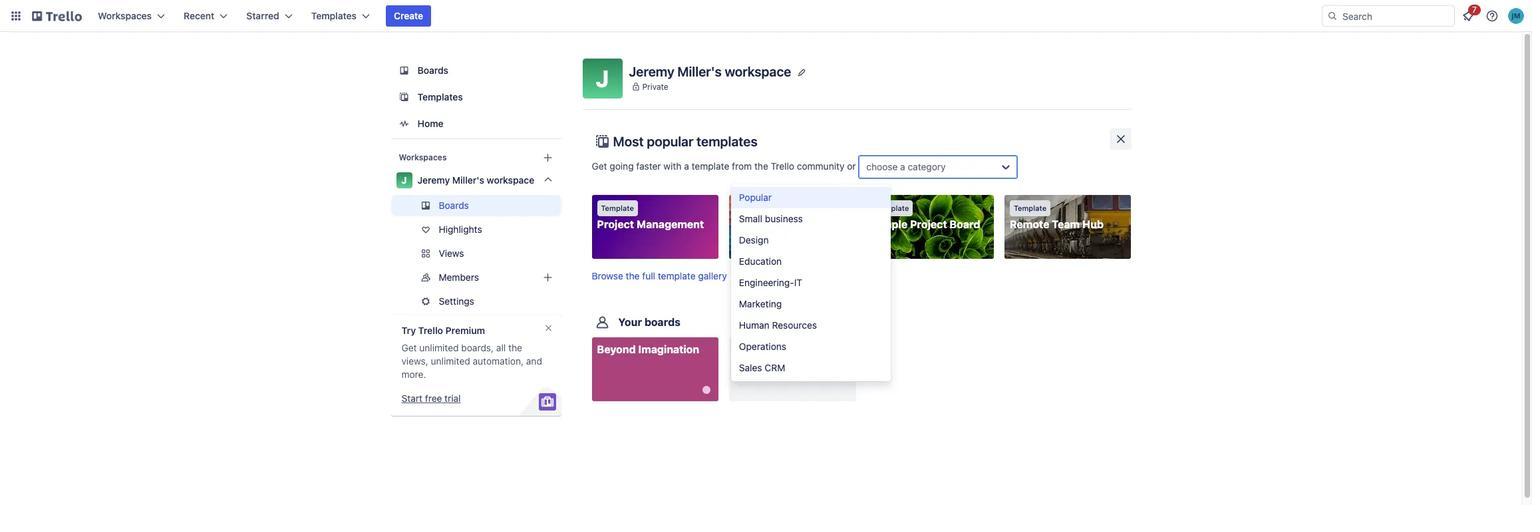 Task type: locate. For each thing, give the bounding box(es) containing it.
1 boards link from the top
[[391, 59, 561, 83]]

0 horizontal spatial create
[[394, 10, 423, 21]]

project
[[597, 218, 634, 230], [910, 218, 947, 230]]

jeremy miller's workspace up highlights link
[[418, 174, 534, 186]]

boards for second boards 'link' from the top
[[439, 200, 469, 211]]

0 vertical spatial unlimited
[[419, 342, 459, 353]]

your
[[618, 316, 642, 328]]

0 horizontal spatial j
[[401, 174, 407, 186]]

0 vertical spatial jeremy
[[629, 64, 674, 79]]

create for create
[[394, 10, 423, 21]]

template
[[692, 160, 729, 171], [658, 270, 696, 282]]

template up simple
[[876, 204, 909, 212]]

template inside template project management
[[601, 204, 634, 212]]

create up board icon
[[394, 10, 423, 21]]

boards
[[418, 65, 449, 76], [439, 200, 469, 211]]

0 horizontal spatial trello
[[418, 325, 443, 336]]

project inside template project management
[[597, 218, 634, 230]]

2 project from the left
[[910, 218, 947, 230]]

1 vertical spatial trello
[[418, 325, 443, 336]]

all
[[496, 342, 506, 353]]

template
[[601, 204, 634, 212], [739, 204, 772, 212], [876, 204, 909, 212], [1014, 204, 1047, 212], [776, 218, 824, 230]]

the right from
[[754, 160, 768, 171]]

template down templates
[[692, 160, 729, 171]]

1 horizontal spatial get
[[592, 160, 607, 171]]

workspace up highlights link
[[487, 174, 534, 186]]

0 horizontal spatial jeremy miller's workspace
[[418, 174, 534, 186]]

unlimited down the boards,
[[431, 355, 470, 367]]

1 horizontal spatial a
[[900, 161, 905, 172]]

boards link
[[391, 59, 561, 83], [391, 195, 561, 216]]

marketing
[[739, 298, 782, 309]]

boards up highlights at the left of the page
[[439, 200, 469, 211]]

1 horizontal spatial jeremy miller's workspace
[[629, 64, 791, 79]]

trello right try
[[418, 325, 443, 336]]

jeremy miller's workspace
[[629, 64, 791, 79], [418, 174, 534, 186]]

miller's
[[678, 64, 722, 79], [452, 174, 484, 186]]

boards link up highlights link
[[391, 195, 561, 216]]

template remote team hub
[[1010, 204, 1104, 230]]

j button
[[583, 59, 622, 98]]

1 vertical spatial boards
[[439, 200, 469, 211]]

0 vertical spatial get
[[592, 160, 607, 171]]

a
[[684, 160, 689, 171], [900, 161, 905, 172]]

new
[[786, 363, 803, 375]]

recent
[[184, 10, 214, 21]]

design
[[739, 234, 769, 246]]

j left private
[[596, 65, 609, 92]]

the right all
[[508, 342, 522, 353]]

project up browse
[[597, 218, 634, 230]]

start
[[402, 393, 423, 404]]

2 vertical spatial the
[[508, 342, 522, 353]]

template down popular
[[739, 204, 772, 212]]

jeremy up highlights at the left of the page
[[418, 174, 450, 186]]

popular
[[739, 192, 772, 203]]

1 horizontal spatial miller's
[[678, 64, 722, 79]]

boards link up the 'templates' link
[[391, 59, 561, 83]]

0 horizontal spatial workspace
[[487, 174, 534, 186]]

2 boards link from the top
[[391, 195, 561, 216]]

engineering-
[[739, 277, 794, 288]]

trial
[[445, 393, 461, 404]]

home image
[[396, 116, 412, 132]]

0 horizontal spatial templates
[[311, 10, 357, 21]]

unlimited
[[419, 342, 459, 353], [431, 355, 470, 367]]

1 vertical spatial boards link
[[391, 195, 561, 216]]

1 horizontal spatial project
[[910, 218, 947, 230]]

1 horizontal spatial j
[[596, 65, 609, 92]]

0 vertical spatial workspaces
[[98, 10, 152, 21]]

workspace down primary element
[[725, 64, 791, 79]]

get up views,
[[402, 342, 417, 353]]

templates right starred dropdown button
[[311, 10, 357, 21]]

unlimited up views,
[[419, 342, 459, 353]]

jeremy
[[629, 64, 674, 79], [418, 174, 450, 186]]

1 horizontal spatial the
[[626, 270, 640, 282]]

workspaces
[[98, 10, 152, 21], [399, 152, 447, 162]]

get
[[592, 160, 607, 171], [402, 342, 417, 353]]

trello
[[771, 160, 794, 171], [418, 325, 443, 336]]

boards right board icon
[[418, 65, 449, 76]]

most
[[613, 134, 644, 149]]

template down going
[[601, 204, 634, 212]]

board image
[[396, 63, 412, 79]]

template for simple
[[876, 204, 909, 212]]

template up remote
[[1014, 204, 1047, 212]]

1 vertical spatial workspace
[[487, 174, 534, 186]]

1 vertical spatial workspaces
[[399, 152, 447, 162]]

j down the home icon
[[401, 174, 407, 186]]

search image
[[1327, 11, 1338, 21]]

0 horizontal spatial the
[[508, 342, 522, 353]]

1 vertical spatial templates
[[418, 91, 463, 102]]

0 horizontal spatial get
[[402, 342, 417, 353]]

there is new activity on this board. image
[[703, 386, 711, 394]]

1 vertical spatial the
[[626, 270, 640, 282]]

a right with
[[684, 160, 689, 171]]

1 vertical spatial get
[[402, 342, 417, 353]]

0 horizontal spatial miller's
[[452, 174, 484, 186]]

the
[[754, 160, 768, 171], [626, 270, 640, 282], [508, 342, 522, 353]]

home
[[418, 118, 444, 129]]

add image
[[540, 269, 556, 285]]

jeremy up private
[[629, 64, 674, 79]]

education
[[739, 256, 782, 267]]

full
[[642, 270, 655, 282]]

0 vertical spatial jeremy miller's workspace
[[629, 64, 791, 79]]

members link
[[391, 267, 561, 288]]

j inside button
[[596, 65, 609, 92]]

1 vertical spatial miller's
[[452, 174, 484, 186]]

popular
[[647, 134, 694, 149]]

remote
[[1010, 218, 1050, 230]]

crm
[[765, 362, 785, 373]]

boards,
[[461, 342, 494, 353]]

boards for first boards 'link'
[[418, 65, 449, 76]]

0 horizontal spatial workspaces
[[98, 10, 152, 21]]

0 vertical spatial the
[[754, 160, 768, 171]]

j
[[596, 65, 609, 92], [401, 174, 407, 186]]

going
[[610, 160, 634, 171]]

0 vertical spatial templates
[[311, 10, 357, 21]]

1 vertical spatial jeremy
[[418, 174, 450, 186]]

choose a category
[[867, 161, 946, 172]]

0 vertical spatial boards link
[[391, 59, 561, 83]]

get left going
[[592, 160, 607, 171]]

a right choose
[[900, 161, 905, 172]]

the for try trello premium get unlimited boards, all the views, unlimited automation, and more.
[[508, 342, 522, 353]]

workspace
[[725, 64, 791, 79], [487, 174, 534, 186]]

1 horizontal spatial workspace
[[725, 64, 791, 79]]

1 horizontal spatial create
[[755, 363, 783, 375]]

board
[[806, 363, 831, 375]]

free
[[425, 393, 442, 404]]

0 vertical spatial boards
[[418, 65, 449, 76]]

human resources
[[739, 319, 817, 331]]

get inside try trello premium get unlimited boards, all the views, unlimited automation, and more.
[[402, 342, 417, 353]]

settings
[[439, 295, 474, 307]]

1 vertical spatial create
[[755, 363, 783, 375]]

workspaces inside popup button
[[98, 10, 152, 21]]

1 vertical spatial j
[[401, 174, 407, 186]]

the inside try trello premium get unlimited boards, all the views, unlimited automation, and more.
[[508, 342, 522, 353]]

1 horizontal spatial trello
[[771, 160, 794, 171]]

2 horizontal spatial the
[[754, 160, 768, 171]]

1 vertical spatial unlimited
[[431, 355, 470, 367]]

1 project from the left
[[597, 218, 634, 230]]

jeremy miller's workspace up private
[[629, 64, 791, 79]]

template for remote
[[1014, 204, 1047, 212]]

0 vertical spatial j
[[596, 65, 609, 92]]

views
[[439, 248, 464, 259]]

0 vertical spatial create
[[394, 10, 423, 21]]

1 horizontal spatial jeremy
[[629, 64, 674, 79]]

create inside button
[[394, 10, 423, 21]]

template inside template simple project board
[[876, 204, 909, 212]]

create new board
[[755, 363, 831, 375]]

browse the full template gallery link
[[592, 270, 727, 282]]

it
[[794, 277, 802, 288]]

create down operations
[[755, 363, 783, 375]]

template for kanban
[[739, 204, 772, 212]]

business
[[765, 213, 803, 224]]

templates up the home
[[418, 91, 463, 102]]

template inside the template remote team hub
[[1014, 204, 1047, 212]]

0 horizontal spatial project
[[597, 218, 634, 230]]

templates
[[311, 10, 357, 21], [418, 91, 463, 102]]

template right full
[[658, 270, 696, 282]]

open information menu image
[[1486, 9, 1499, 23]]

trello left community
[[771, 160, 794, 171]]

the left full
[[626, 270, 640, 282]]

human
[[739, 319, 770, 331]]

highlights link
[[391, 219, 561, 240]]

trello inside try trello premium get unlimited boards, all the views, unlimited automation, and more.
[[418, 325, 443, 336]]

project left board
[[910, 218, 947, 230]]



Task type: describe. For each thing, give the bounding box(es) containing it.
7 notifications image
[[1460, 8, 1476, 24]]

beyond imagination
[[597, 343, 699, 355]]

templates inside popup button
[[311, 10, 357, 21]]

kanban
[[735, 218, 774, 230]]

primary element
[[0, 0, 1532, 32]]

templates
[[697, 134, 758, 149]]

template for project
[[601, 204, 634, 212]]

resources
[[772, 319, 817, 331]]

team
[[1052, 218, 1080, 230]]

1 horizontal spatial templates
[[418, 91, 463, 102]]

create for create new board
[[755, 363, 783, 375]]

operations
[[739, 341, 786, 352]]

from
[[732, 160, 752, 171]]

the for get going faster with a template from the trello community or
[[754, 160, 768, 171]]

start free trial button
[[402, 392, 461, 405]]

simple
[[872, 218, 908, 230]]

sales
[[739, 362, 762, 373]]

small
[[739, 213, 762, 224]]

templates button
[[303, 5, 378, 27]]

or
[[847, 160, 856, 171]]

starred
[[246, 10, 279, 21]]

home link
[[391, 112, 561, 136]]

board
[[950, 218, 980, 230]]

browse
[[592, 270, 623, 282]]

template project management
[[597, 204, 704, 230]]

project inside template simple project board
[[910, 218, 947, 230]]

template right kanban
[[776, 218, 824, 230]]

browse the full template gallery
[[592, 270, 727, 282]]

engineering-it
[[739, 277, 802, 288]]

choose
[[867, 161, 898, 172]]

gallery
[[698, 270, 727, 282]]

boards
[[645, 316, 681, 328]]

category
[[908, 161, 946, 172]]

sales crm
[[739, 362, 785, 373]]

1 vertical spatial template
[[658, 270, 696, 282]]

small business
[[739, 213, 803, 224]]

Search field
[[1338, 6, 1454, 26]]

management
[[637, 218, 704, 230]]

template simple project board
[[872, 204, 980, 230]]

templates link
[[391, 85, 561, 109]]

jeremy miller (jeremymiller198) image
[[1508, 8, 1524, 24]]

1 vertical spatial jeremy miller's workspace
[[418, 174, 534, 186]]

0 vertical spatial workspace
[[725, 64, 791, 79]]

back to home image
[[32, 5, 82, 27]]

imagination
[[638, 343, 699, 355]]

recent button
[[176, 5, 236, 27]]

template board image
[[396, 89, 412, 105]]

views,
[[402, 355, 428, 367]]

workspaces button
[[90, 5, 173, 27]]

try trello premium get unlimited boards, all the views, unlimited automation, and more.
[[402, 325, 542, 380]]

members
[[439, 271, 479, 283]]

try
[[402, 325, 416, 336]]

1 horizontal spatial workspaces
[[399, 152, 447, 162]]

premium
[[445, 325, 485, 336]]

0 vertical spatial trello
[[771, 160, 794, 171]]

automation,
[[473, 355, 524, 367]]

beyond
[[597, 343, 636, 355]]

start free trial
[[402, 393, 461, 404]]

create button
[[386, 5, 431, 27]]

private
[[642, 82, 668, 91]]

views link
[[391, 243, 561, 264]]

with
[[664, 160, 682, 171]]

highlights
[[439, 224, 482, 235]]

community
[[797, 160, 845, 171]]

beyond imagination link
[[592, 337, 719, 401]]

settings link
[[391, 291, 561, 312]]

hub
[[1082, 218, 1104, 230]]

create a workspace image
[[540, 150, 556, 166]]

most popular templates
[[613, 134, 758, 149]]

0 vertical spatial miller's
[[678, 64, 722, 79]]

0 horizontal spatial jeremy
[[418, 174, 450, 186]]

get going faster with a template from the trello community or
[[592, 160, 859, 171]]

more.
[[402, 369, 426, 380]]

and
[[526, 355, 542, 367]]

faster
[[636, 160, 661, 171]]

template kanban template
[[735, 204, 824, 230]]

0 horizontal spatial a
[[684, 160, 689, 171]]

starred button
[[238, 5, 301, 27]]

your boards
[[618, 316, 681, 328]]

0 vertical spatial template
[[692, 160, 729, 171]]



Task type: vqa. For each thing, say whether or not it's contained in the screenshot.
the 0 Notifications icon
no



